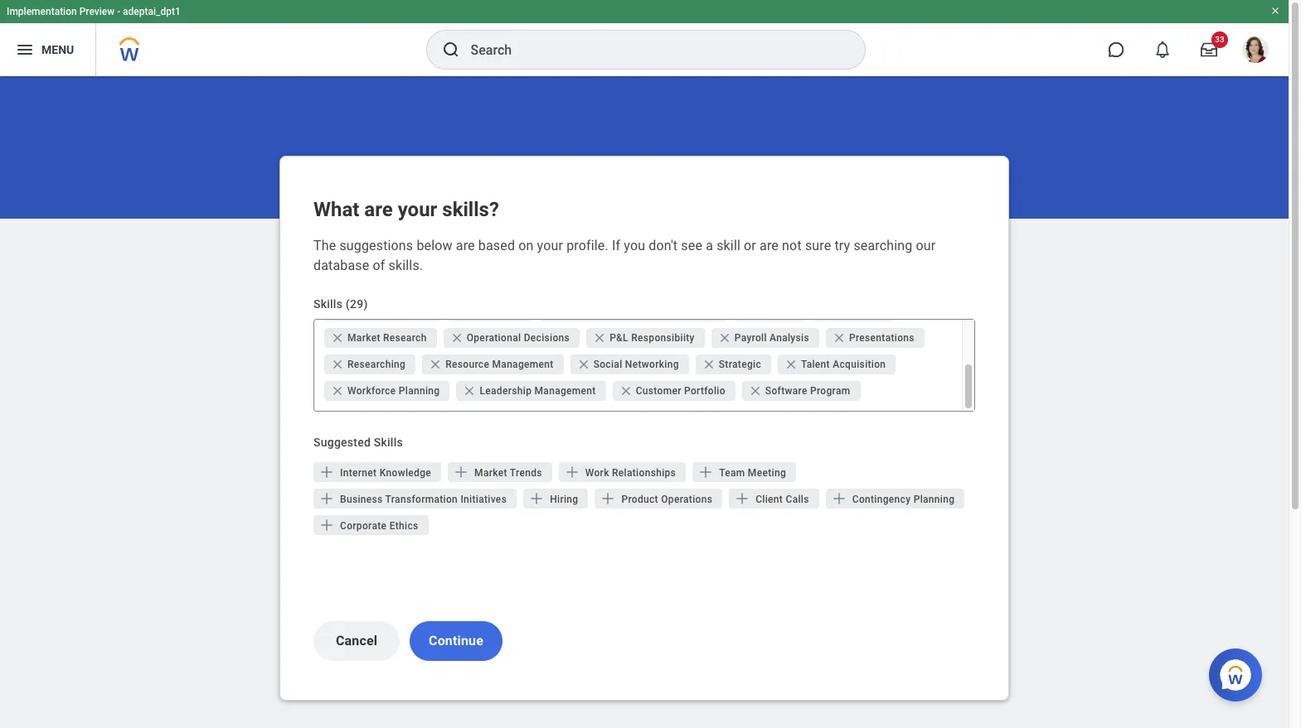 Task type: describe. For each thing, give the bounding box(es) containing it.
implementation preview -   adeptai_dpt1
[[7, 6, 181, 17]]

implementation
[[7, 6, 77, 17]]

below
[[417, 238, 452, 254]]

33 button
[[1191, 32, 1228, 68]]

plus image for product operations
[[600, 491, 616, 507]]

resource
[[445, 359, 489, 371]]

internet knowledge button
[[313, 463, 441, 483]]

business transformation initiatives
[[340, 494, 507, 506]]

work
[[585, 468, 609, 479]]

talent
[[801, 359, 830, 371]]

planning for contingency planning
[[914, 494, 955, 506]]

social networking button
[[570, 355, 689, 375]]

social
[[593, 359, 622, 371]]

1 horizontal spatial are
[[456, 238, 475, 254]]

continue
[[429, 634, 483, 649]]

searching
[[854, 238, 912, 254]]

what
[[313, 198, 359, 221]]

justify image
[[15, 40, 35, 60]]

responsibiity
[[631, 333, 695, 344]]

remove image inside strategic button
[[702, 358, 719, 371]]

menu banner
[[0, 0, 1289, 76]]

cancel
[[336, 634, 377, 649]]

research
[[383, 333, 427, 344]]

operational
[[467, 333, 521, 344]]

corporate ethics button
[[313, 516, 428, 536]]

product
[[621, 494, 658, 506]]

management for leadership management
[[534, 386, 596, 397]]

press left arrow to navigate selected items field
[[864, 378, 955, 405]]

contingency planning
[[852, 494, 955, 506]]

payroll analysis
[[734, 333, 809, 344]]

see
[[681, 238, 702, 254]]

ethics
[[389, 521, 418, 532]]

remove image inside leadership management button
[[463, 385, 480, 398]]

skills?
[[442, 198, 499, 221]]

program
[[810, 386, 850, 397]]

transformation
[[385, 494, 458, 506]]

presentations button
[[826, 328, 924, 348]]

linkedin
[[756, 306, 796, 318]]

p&l
[[610, 333, 628, 344]]

decisions
[[524, 333, 570, 344]]

suggested skills
[[313, 436, 403, 449]]

talent acquisition
[[801, 359, 886, 371]]

team meeting button
[[692, 463, 796, 483]]

0 horizontal spatial are
[[364, 198, 393, 221]]

market research button
[[324, 328, 437, 348]]

plus image for market trends
[[453, 464, 469, 481]]

profile.
[[566, 238, 608, 254]]

operational decisions button
[[443, 328, 580, 348]]

knowledge
[[380, 468, 431, 479]]

skills.
[[389, 258, 423, 274]]

contingency
[[852, 494, 911, 506]]

your inside the suggestions below are based on your profile. if you don't see a skill or are not sure try searching our database of skills.
[[537, 238, 563, 254]]

a
[[706, 238, 713, 254]]

software program button
[[742, 381, 860, 401]]

p&l responsibiity
[[610, 333, 695, 344]]

planning for workforce planning
[[399, 386, 440, 397]]

skills (29)
[[313, 298, 368, 311]]

software
[[765, 386, 807, 397]]

suggested
[[313, 436, 371, 449]]

market for market research
[[347, 333, 380, 344]]

work relationships
[[585, 468, 676, 479]]

cancel button
[[313, 622, 400, 662]]

sure
[[805, 238, 831, 254]]

meeting
[[748, 468, 786, 479]]

client
[[756, 494, 783, 506]]

skill
[[717, 238, 740, 254]]

corporate ethics
[[340, 521, 418, 532]]

the suggestions below are based on your profile. if you don't see a skill or are not sure try searching our database of skills.
[[313, 238, 936, 274]]

profile logan mcneil image
[[1242, 36, 1269, 66]]

initiatives
[[461, 494, 507, 506]]

social networking
[[593, 359, 679, 371]]



Task type: vqa. For each thing, say whether or not it's contained in the screenshot.
leadership management button
yes



Task type: locate. For each thing, give the bounding box(es) containing it.
skills up internet knowledge
[[374, 436, 403, 449]]

internet
[[340, 468, 377, 479]]

remove image inside leadership management button
[[463, 385, 476, 398]]

1 horizontal spatial planning
[[914, 494, 955, 506]]

the
[[313, 238, 336, 254]]

remove image inside resource management button
[[429, 358, 442, 371]]

team meeting
[[719, 468, 786, 479]]

0 vertical spatial market
[[347, 333, 380, 344]]

payroll
[[734, 333, 767, 344]]

close environment banner image
[[1270, 6, 1280, 16]]

talent acquisition button
[[778, 355, 896, 375]]

plus image left business
[[318, 491, 335, 507]]

plus image inside internet knowledge button
[[318, 464, 335, 481]]

0 horizontal spatial skills
[[313, 298, 343, 311]]

software program
[[765, 386, 850, 397]]

customer
[[636, 386, 681, 397]]

notifications large image
[[1154, 41, 1171, 58]]

remove image
[[450, 332, 467, 345], [450, 332, 463, 345], [718, 332, 734, 345], [718, 332, 731, 345], [429, 358, 442, 371], [577, 358, 593, 371], [702, 358, 715, 371], [784, 358, 801, 371], [784, 358, 798, 371], [463, 385, 476, 398], [619, 385, 636, 398], [619, 385, 632, 398]]

researching button
[[324, 355, 416, 375]]

-
[[117, 6, 120, 17]]

market research
[[347, 333, 427, 344]]

product operations button
[[595, 489, 722, 509]]

p&l responsibiity button
[[586, 328, 705, 348]]

adeptai_dpt1
[[123, 6, 181, 17]]

1 vertical spatial planning
[[914, 494, 955, 506]]

calls
[[786, 494, 809, 506]]

team
[[719, 468, 745, 479]]

plus image down "team meeting" button
[[734, 491, 751, 507]]

remove image inside strategic button
[[702, 358, 715, 371]]

client calls
[[756, 494, 809, 506]]

plus image inside "team meeting" button
[[697, 464, 714, 481]]

skills left (29)
[[313, 298, 343, 311]]

plus image for work relationships
[[564, 464, 580, 481]]

0 vertical spatial management
[[492, 359, 554, 371]]

1 horizontal spatial skills
[[374, 436, 403, 449]]

0 horizontal spatial your
[[398, 198, 437, 221]]

workforce
[[347, 386, 396, 397]]

0 vertical spatial skills
[[313, 298, 343, 311]]

internet knowledge
[[340, 468, 431, 479]]

market up researching button
[[347, 333, 380, 344]]

0 horizontal spatial market
[[347, 333, 380, 344]]

database
[[313, 258, 369, 274]]

continue button
[[410, 622, 503, 662]]

your right on
[[537, 238, 563, 254]]

networking
[[625, 359, 679, 371]]

our
[[916, 238, 936, 254]]

your up "below" in the left of the page
[[398, 198, 437, 221]]

1 vertical spatial your
[[537, 238, 563, 254]]

strategic
[[719, 359, 761, 371]]

of
[[373, 258, 385, 274]]

customer portfolio
[[636, 386, 725, 397]]

workforce planning
[[347, 386, 440, 397]]

0 vertical spatial planning
[[399, 386, 440, 397]]

plus image inside business transformation initiatives button
[[318, 491, 335, 507]]

remove image inside the social networking button
[[577, 358, 590, 371]]

plus image down work
[[600, 491, 616, 507]]

33
[[1215, 35, 1225, 44]]

plus image up initiatives
[[453, 464, 469, 481]]

strategic button
[[696, 355, 771, 375]]

plus image inside corporate ethics button
[[318, 517, 335, 534]]

plus image for corporate ethics
[[318, 517, 335, 534]]

plus image inside client calls button
[[734, 491, 751, 507]]

0 horizontal spatial planning
[[399, 386, 440, 397]]

preview
[[79, 6, 115, 17]]

plus image left internet
[[318, 464, 335, 481]]

relationships
[[612, 468, 676, 479]]

plus image for client calls
[[734, 491, 751, 507]]

plus image inside work relationships button
[[564, 464, 580, 481]]

planning right contingency on the right of page
[[914, 494, 955, 506]]

what are your skills?
[[313, 198, 499, 221]]

Search Workday  search field
[[471, 32, 830, 68]]

payroll analysis button
[[711, 328, 819, 348]]

market
[[347, 333, 380, 344], [474, 468, 507, 479]]

1 vertical spatial market
[[474, 468, 507, 479]]

1 vertical spatial management
[[534, 386, 596, 397]]

plus image left hiring
[[528, 491, 545, 507]]

menu button
[[0, 23, 96, 76]]

plus image inside hiring button
[[528, 491, 545, 507]]

hiring button
[[523, 489, 588, 509]]

plus image inside "contingency planning" button
[[831, 491, 847, 507]]

work relationships button
[[559, 463, 686, 483]]

try
[[835, 238, 850, 254]]

2 horizontal spatial are
[[760, 238, 779, 254]]

market for market trends
[[474, 468, 507, 479]]

skills
[[313, 298, 343, 311], [374, 436, 403, 449]]

1 vertical spatial skills
[[374, 436, 403, 449]]

1 horizontal spatial your
[[537, 238, 563, 254]]

portfolio
[[684, 386, 725, 397]]

analysis
[[770, 333, 809, 344]]

workforce planning button
[[324, 381, 450, 401]]

plus image for internet knowledge
[[318, 464, 335, 481]]

plus image
[[453, 464, 469, 481], [564, 464, 580, 481], [697, 464, 714, 481], [318, 491, 335, 507], [600, 491, 616, 507], [318, 517, 335, 534]]

are
[[364, 198, 393, 221], [456, 238, 475, 254], [760, 238, 779, 254]]

menu
[[41, 43, 74, 56]]

researching
[[347, 359, 406, 371]]

0 vertical spatial your
[[398, 198, 437, 221]]

market inside button
[[474, 468, 507, 479]]

or
[[744, 238, 756, 254]]

plus image left team
[[697, 464, 714, 481]]

market trends
[[474, 468, 542, 479]]

plus image left work
[[564, 464, 580, 481]]

plus image for business transformation initiatives
[[318, 491, 335, 507]]

leadership management button
[[456, 381, 606, 401]]

plus image right calls
[[831, 491, 847, 507]]

trends
[[510, 468, 542, 479]]

market inside button
[[347, 333, 380, 344]]

plus image for contingency planning
[[831, 491, 847, 507]]

management for resource management
[[492, 359, 554, 371]]

not
[[782, 238, 802, 254]]

plus image for hiring
[[528, 491, 545, 507]]

management down social
[[534, 386, 596, 397]]

planning right workforce
[[399, 386, 440, 397]]

resource management
[[445, 359, 554, 371]]

linkedin button
[[733, 302, 806, 322]]

search image
[[441, 40, 461, 60]]

resource management button
[[422, 355, 564, 375]]

1 horizontal spatial market
[[474, 468, 507, 479]]

operational decisions
[[467, 333, 570, 344]]

management down operational decisions
[[492, 359, 554, 371]]

are up suggestions
[[364, 198, 393, 221]]

plus image
[[318, 464, 335, 481], [528, 491, 545, 507], [734, 491, 751, 507], [831, 491, 847, 507]]

if
[[612, 238, 620, 254]]

business
[[340, 494, 383, 506]]

plus image inside the product operations button
[[600, 491, 616, 507]]

plus image for team meeting
[[697, 464, 714, 481]]

plus image left corporate
[[318, 517, 335, 534]]

are right "below" in the left of the page
[[456, 238, 475, 254]]

you
[[624, 238, 645, 254]]

suggestions
[[339, 238, 413, 254]]

plus image inside market trends button
[[453, 464, 469, 481]]

(29)
[[346, 298, 368, 311]]

Skills (29) field
[[864, 383, 955, 400]]

inbox large image
[[1201, 41, 1217, 58]]

leadership
[[480, 386, 532, 397]]

market up initiatives
[[474, 468, 507, 479]]

remove image inside the social networking button
[[577, 358, 593, 371]]

based
[[478, 238, 515, 254]]

hiring
[[550, 494, 578, 506]]

operations
[[661, 494, 712, 506]]

are right or at the top of the page
[[760, 238, 779, 254]]

corporate
[[340, 521, 387, 532]]

on
[[518, 238, 534, 254]]

remove image inside resource management button
[[429, 358, 445, 371]]

remove image
[[331, 332, 347, 345], [331, 332, 344, 345], [593, 332, 610, 345], [593, 332, 606, 345], [832, 332, 849, 345], [832, 332, 846, 345], [331, 358, 347, 371], [331, 358, 344, 371], [429, 358, 445, 371], [577, 358, 590, 371], [702, 358, 719, 371], [331, 385, 347, 398], [331, 385, 344, 398], [463, 385, 480, 398], [749, 385, 765, 398], [749, 385, 762, 398]]

contingency planning button
[[826, 489, 965, 509]]



